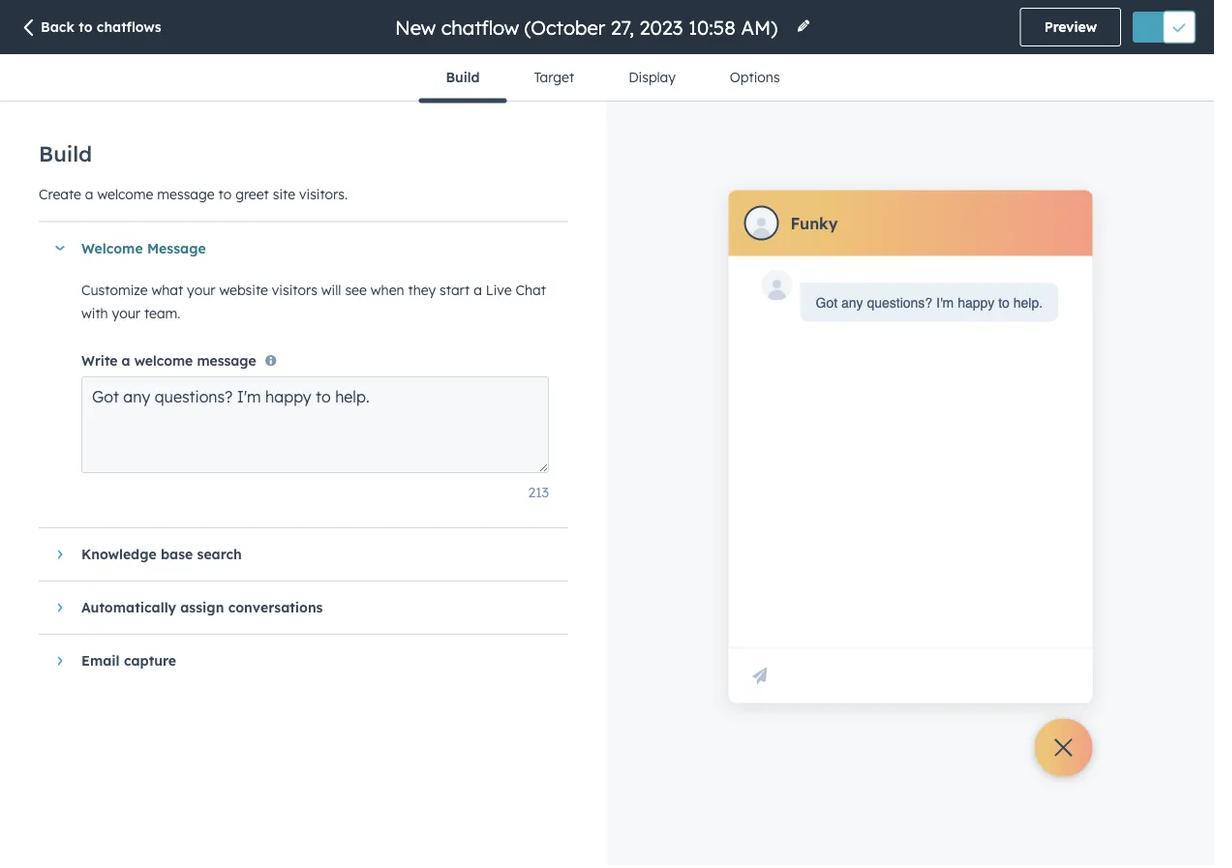Task type: locate. For each thing, give the bounding box(es) containing it.
welcome down team.
[[134, 352, 193, 369]]

got any questions? i'm happy to help.
[[816, 295, 1043, 310]]

website
[[219, 281, 268, 298]]

0 vertical spatial build
[[446, 69, 480, 86]]

base
[[161, 546, 193, 563]]

1 caret image from the top
[[58, 549, 62, 561]]

welcome up "welcome"
[[97, 185, 153, 202]]

build up create
[[39, 140, 92, 167]]

1 vertical spatial to
[[218, 185, 232, 202]]

0 vertical spatial a
[[85, 185, 93, 202]]

1 horizontal spatial build
[[446, 69, 480, 86]]

message for create a welcome message to greet site visitors.
[[157, 185, 215, 202]]

0 vertical spatial message
[[157, 185, 215, 202]]

to left help.
[[999, 295, 1010, 310]]

message
[[157, 185, 215, 202], [197, 352, 256, 369]]

2 horizontal spatial to
[[999, 295, 1010, 310]]

caret image left knowledge
[[58, 549, 62, 561]]

welcome
[[97, 185, 153, 202], [134, 352, 193, 369]]

caret image
[[58, 549, 62, 561], [58, 602, 62, 614], [58, 655, 62, 667]]

knowledge base search
[[81, 546, 242, 563]]

to left greet
[[218, 185, 232, 202]]

message down website
[[197, 352, 256, 369]]

chat
[[516, 281, 546, 298]]

preview button
[[1020, 8, 1121, 46]]

1 horizontal spatial to
[[218, 185, 232, 202]]

caret image left email
[[58, 655, 62, 667]]

your right what
[[187, 281, 215, 298]]

a inside customize what your website visitors will see when they start a live chat with your team.
[[474, 281, 482, 298]]

when
[[371, 281, 404, 298]]

2 vertical spatial caret image
[[58, 655, 62, 667]]

your down the customize
[[112, 305, 140, 321]]

any
[[841, 295, 863, 310]]

caret image left automatically
[[58, 602, 62, 614]]

welcome for create
[[97, 185, 153, 202]]

write
[[81, 352, 118, 369]]

1 horizontal spatial your
[[187, 281, 215, 298]]

create
[[39, 185, 81, 202]]

they
[[408, 281, 436, 298]]

1 vertical spatial your
[[112, 305, 140, 321]]

visitors
[[272, 281, 317, 298]]

2 vertical spatial a
[[122, 352, 130, 369]]

with
[[81, 305, 108, 321]]

to
[[79, 18, 92, 35], [218, 185, 232, 202], [999, 295, 1010, 310]]

navigation
[[419, 54, 807, 103]]

a left live
[[474, 281, 482, 298]]

caret image for email capture
[[58, 655, 62, 667]]

2 horizontal spatial a
[[474, 281, 482, 298]]

capture
[[124, 653, 176, 670]]

caret image inside email capture dropdown button
[[58, 655, 62, 667]]

2 caret image from the top
[[58, 602, 62, 614]]

1 vertical spatial caret image
[[58, 602, 62, 614]]

caret image inside knowledge base search dropdown button
[[58, 549, 62, 561]]

to right back
[[79, 18, 92, 35]]

1 vertical spatial a
[[474, 281, 482, 298]]

funky
[[791, 214, 838, 233]]

2 vertical spatial to
[[999, 295, 1010, 310]]

create a welcome message to greet site visitors.
[[39, 185, 348, 202]]

0 vertical spatial caret image
[[58, 549, 62, 561]]

welcome message button
[[39, 222, 549, 275]]

a
[[85, 185, 93, 202], [474, 281, 482, 298], [122, 352, 130, 369]]

0 horizontal spatial to
[[79, 18, 92, 35]]

i'm
[[936, 295, 954, 310]]

chatflows
[[97, 18, 161, 35]]

caret image
[[54, 246, 66, 251]]

message
[[147, 240, 206, 257]]

1 vertical spatial build
[[39, 140, 92, 167]]

1 vertical spatial message
[[197, 352, 256, 369]]

welcome
[[81, 240, 143, 257]]

your
[[187, 281, 215, 298], [112, 305, 140, 321]]

conversations
[[228, 599, 323, 616]]

213
[[528, 484, 549, 501]]

1 horizontal spatial a
[[122, 352, 130, 369]]

a right create
[[85, 185, 93, 202]]

0 horizontal spatial a
[[85, 185, 93, 202]]

1 vertical spatial welcome
[[134, 352, 193, 369]]

options
[[730, 69, 780, 86]]

see
[[345, 281, 367, 298]]

0 vertical spatial your
[[187, 281, 215, 298]]

a right write
[[122, 352, 130, 369]]

build left target
[[446, 69, 480, 86]]

0 vertical spatial to
[[79, 18, 92, 35]]

caret image for knowledge base search
[[58, 549, 62, 561]]

3 caret image from the top
[[58, 655, 62, 667]]

message up message
[[157, 185, 215, 202]]

build
[[446, 69, 480, 86], [39, 140, 92, 167]]

None field
[[393, 14, 784, 40]]

knowledge base search button
[[39, 529, 549, 581]]

caret image inside automatically assign conversations dropdown button
[[58, 602, 62, 614]]

email
[[81, 653, 120, 670]]

0 vertical spatial welcome
[[97, 185, 153, 202]]

Write a welcome message text field
[[81, 377, 549, 473]]



Task type: describe. For each thing, give the bounding box(es) containing it.
0 horizontal spatial build
[[39, 140, 92, 167]]

back to chatflows button
[[19, 18, 161, 39]]

navigation containing build
[[419, 54, 807, 103]]

start
[[440, 281, 470, 298]]

what
[[152, 281, 183, 298]]

visitors.
[[299, 185, 348, 202]]

display button
[[601, 54, 703, 101]]

team.
[[144, 305, 181, 321]]

preview
[[1044, 18, 1097, 35]]

search
[[197, 546, 242, 563]]

automatically
[[81, 599, 176, 616]]

write a welcome message
[[81, 352, 256, 369]]

a for write a welcome message
[[122, 352, 130, 369]]

automatically assign conversations button
[[39, 582, 549, 634]]

assign
[[180, 599, 224, 616]]

display
[[629, 69, 676, 86]]

back
[[41, 18, 74, 35]]

message for write a welcome message
[[197, 352, 256, 369]]

automatically assign conversations
[[81, 599, 323, 616]]

greet
[[235, 185, 269, 202]]

got
[[816, 295, 838, 310]]

customize what your website visitors will see when they start a live chat with your team.
[[81, 281, 546, 321]]

agent says: got any questions? i'm happy to help. element
[[816, 291, 1043, 314]]

target button
[[507, 54, 601, 101]]

welcome message
[[81, 240, 206, 257]]

questions?
[[867, 295, 933, 310]]

back to chatflows
[[41, 18, 161, 35]]

options button
[[703, 54, 807, 101]]

help.
[[1014, 295, 1043, 310]]

to inside button
[[79, 18, 92, 35]]

caret image for automatically assign conversations
[[58, 602, 62, 614]]

0 horizontal spatial your
[[112, 305, 140, 321]]

email capture button
[[39, 635, 549, 687]]

knowledge
[[81, 546, 157, 563]]

will
[[321, 281, 341, 298]]

a for create a welcome message to greet site visitors.
[[85, 185, 93, 202]]

live
[[486, 281, 512, 298]]

target
[[534, 69, 574, 86]]

customize
[[81, 281, 148, 298]]

site
[[273, 185, 295, 202]]

email capture
[[81, 653, 176, 670]]

welcome for write
[[134, 352, 193, 369]]

build inside button
[[446, 69, 480, 86]]

happy
[[958, 295, 995, 310]]

build button
[[419, 54, 507, 103]]



Task type: vqa. For each thing, say whether or not it's contained in the screenshot.
Security at the bottom of page
no



